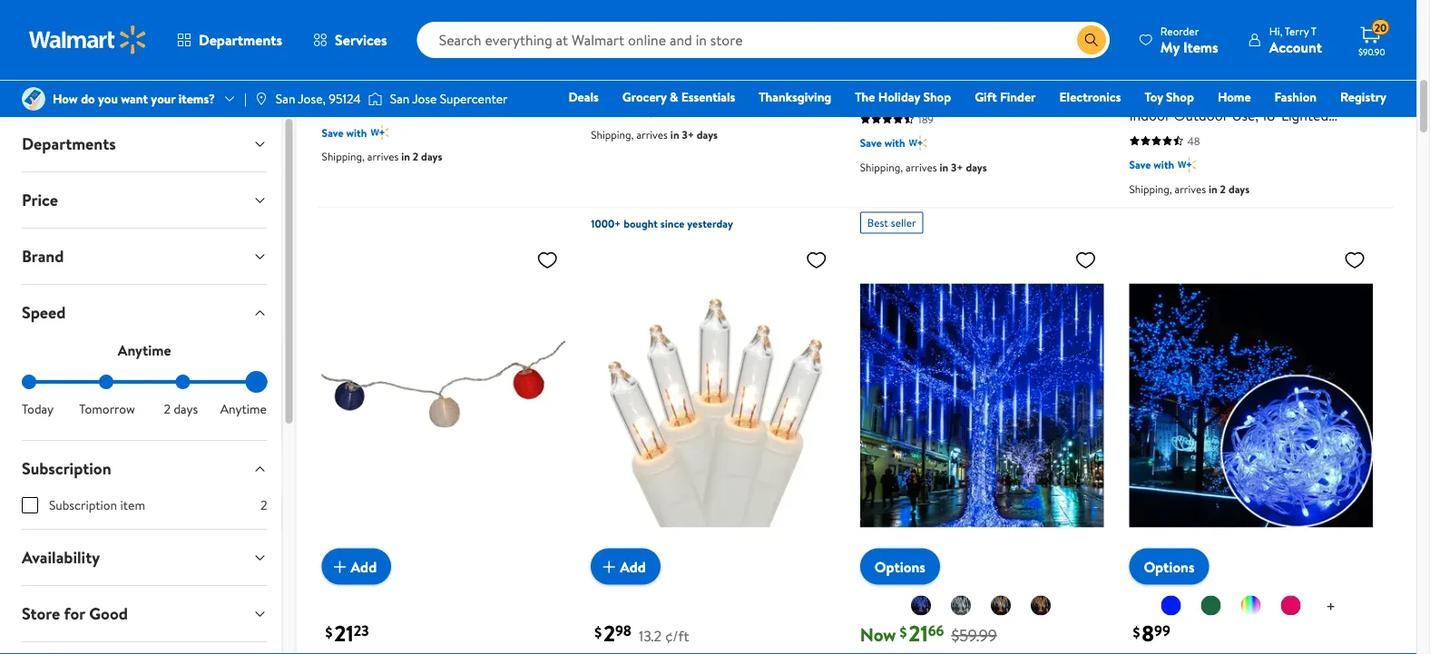 Task type: describe. For each thing, give the bounding box(es) containing it.
66
[[929, 622, 945, 642]]

0 vertical spatial anytime
[[118, 340, 171, 360]]

100 led blue fairy string lights lamp for xmas tree holiday wedding party decoration halloween showcase displays restaurant or bar and home garden - control up to 8 modes battery powered image
[[1130, 241, 1374, 571]]

gift finder link
[[967, 87, 1045, 107]]

jose,
[[298, 90, 326, 108]]

for
[[64, 603, 85, 626]]

days down length
[[1229, 181, 1250, 197]]

mini
[[993, 61, 1020, 81]]

deals
[[569, 88, 599, 106]]

electronics
[[1060, 88, 1122, 106]]

0 vertical spatial projector
[[424, 29, 483, 49]]

shipping, down deals
[[591, 127, 634, 143]]

Walmart Site-Wide search field
[[417, 22, 1110, 58]]

189
[[919, 111, 934, 127]]

100-count clear incandescent mini christmas string lights, 22.5 ft, by holiday time image
[[591, 241, 835, 571]]

Anytime radio
[[253, 375, 267, 390]]

store
[[22, 603, 60, 626]]

0 horizontal spatial 3+
[[682, 127, 695, 143]]

subscription button
[[7, 441, 282, 497]]

2 vertical spatial projector
[[407, 73, 467, 93]]

$59.99
[[952, 625, 998, 647]]

you
[[98, 90, 118, 108]]

outdoor inside the '612 vermont 100 clear white christmas lights on white wire, indoor outdoor use, 18' lighted length, 20' total length'
[[1174, 105, 1229, 125]]

|
[[244, 90, 247, 108]]

cool white image
[[951, 595, 972, 617]]

more for 612
[[1130, 28, 1159, 46]]

99
[[1155, 622, 1171, 642]]

light inside startastic night projector action laser starlight projector outdoor holiday moving light projector
[[372, 73, 404, 93]]

deals link
[[561, 87, 607, 107]]

my
[[1161, 37, 1180, 57]]

add for 100-count clear incandescent mini christmas string lights, 22.5 ft, by holiday time image
[[620, 557, 646, 577]]

0 horizontal spatial shipping, arrives in 2 days
[[322, 149, 443, 164]]

subscription item
[[49, 497, 145, 514]]

save with for walmart plus image corresponding to silhouette
[[591, 103, 636, 119]]

$ 21 23
[[326, 619, 369, 649]]

bought
[[624, 216, 658, 231]]

wire,
[[1298, 83, 1330, 103]]

more options from $10.80
[[861, 28, 1002, 46]]

8
[[1143, 619, 1155, 649]]

add to favorites list, rirool meteor shower rain lights, valentine lights 50cm 10 tubes 540 led icicle snow falling christmas lights outdoor raindrop lights, xmas wedding party tree holiday decoration, blue image
[[1075, 248, 1097, 271]]

1 vertical spatial white
[[1257, 83, 1294, 103]]

departments button
[[7, 116, 282, 172]]

save with for projector's walmart plus image
[[322, 125, 367, 140]]

18'
[[1263, 105, 1279, 125]]

night
[[385, 29, 421, 49]]

100
[[1213, 61, 1235, 81]]

shipping, down 95124
[[322, 149, 365, 164]]

shipping, up the best
[[861, 159, 904, 175]]

arrives down 48
[[1175, 181, 1207, 197]]

use,
[[1232, 105, 1260, 125]]

on
[[1238, 83, 1254, 103]]

from for count
[[937, 28, 964, 46]]

length
[[1237, 127, 1280, 147]]

23
[[354, 622, 369, 642]]

add to cart image for 100-count clear incandescent mini christmas string lights, 22.5 ft, by holiday time image
[[599, 556, 620, 578]]

with for walmart plus image corresponding to silhouette
[[616, 103, 636, 119]]

with for the bottommost walmart plus image
[[1154, 157, 1175, 173]]

+
[[1327, 596, 1337, 618]]

grocery & essentials
[[623, 88, 736, 106]]

from for 100
[[1206, 28, 1233, 46]]

san for san jose, 95124
[[276, 90, 295, 108]]

1 21 from the left
[[335, 619, 354, 649]]

blue image
[[911, 595, 933, 617]]

brand button
[[7, 229, 282, 284]]

availability tab
[[7, 530, 282, 586]]

20
[[1375, 20, 1388, 35]]

terry
[[1286, 23, 1310, 39]]

brand
[[22, 245, 64, 268]]

today
[[22, 400, 54, 418]]

2 shop from the left
[[1167, 88, 1195, 106]]

length,
[[1130, 127, 1177, 147]]

lighted inside 14" lighted patriotic american flag window silhouette decoration
[[613, 29, 661, 49]]

days down jose
[[421, 149, 443, 164]]

fashion
[[1275, 88, 1317, 106]]

speed
[[22, 301, 66, 324]]

subscription for subscription
[[22, 458, 111, 480]]

walmart plus image for projector
[[371, 124, 389, 142]]

with for walmart plus icon on the top
[[885, 135, 906, 151]]

2 vertical spatial walmart plus image
[[1179, 156, 1197, 174]]

arrives down grocery
[[637, 127, 668, 143]]

departments button
[[162, 18, 298, 62]]

ft.
[[967, 83, 981, 103]]

reorder
[[1161, 23, 1200, 39]]

home link
[[1210, 87, 1260, 107]]

$ inside 'now $ 21 66 $59.99'
[[900, 622, 908, 642]]

subscription tab
[[7, 441, 282, 497]]

save with for walmart plus icon on the top
[[861, 135, 906, 151]]

speed tab
[[7, 285, 282, 340]]

departments tab
[[7, 116, 282, 172]]

11
[[649, 79, 656, 95]]

best seller
[[868, 215, 917, 231]]

1000+ bought since yesterday
[[591, 216, 734, 231]]

brand tab
[[7, 229, 282, 284]]

14"
[[591, 29, 610, 49]]

moving
[[322, 73, 368, 93]]

 image for san
[[368, 90, 383, 108]]

departments inside departments dropdown button
[[22, 133, 116, 155]]

1 horizontal spatial shipping, arrives in 2 days
[[1130, 181, 1250, 197]]

price tab
[[7, 173, 282, 228]]

t
[[1312, 23, 1317, 39]]

services button
[[298, 18, 403, 62]]

shipping, down length,
[[1130, 181, 1173, 197]]

northlight
[[861, 61, 927, 81]]

seller
[[891, 215, 917, 231]]

store for good tab
[[7, 587, 282, 642]]

wire
[[985, 83, 1014, 103]]

with for projector's walmart plus image
[[346, 125, 367, 140]]

account
[[1270, 37, 1323, 57]]

$9.99
[[1236, 28, 1265, 46]]

tomorrow
[[79, 400, 135, 418]]

the holiday shop link
[[847, 87, 960, 107]]

laser
[[532, 29, 565, 49]]

the holiday shop
[[856, 88, 952, 106]]

1 vertical spatial shipping, arrives in 3+ days
[[861, 159, 988, 175]]

save for walmart plus icon on the top
[[861, 135, 882, 151]]

items
[[1184, 37, 1219, 57]]

multicolor image
[[991, 595, 1012, 617]]

northlight 50 count mini christmas light set with 10 ft. wire
[[861, 61, 1087, 103]]

13.2
[[639, 626, 662, 646]]

registry link
[[1333, 87, 1396, 107]]

612 vermont 100 clear white christmas lights on white wire, indoor outdoor use, 18' lighted length, 20' total length
[[1130, 61, 1330, 147]]

$ 8 99
[[1133, 619, 1171, 649]]

with inside "northlight 50 count mini christmas light set with 10 ft. wire"
[[920, 83, 947, 103]]

save with for the bottommost walmart plus image
[[1130, 157, 1175, 173]]

hi, terry t account
[[1270, 23, 1323, 57]]

availability button
[[7, 530, 282, 586]]

lights
[[1197, 83, 1234, 103]]

grocery & essentials link
[[615, 87, 744, 107]]

options for rirool meteor shower rain lights, valentine lights 50cm 10 tubes 540 led icicle snow falling christmas lights outdoor raindrop lights, xmas wedding party tree holiday decoration, blue image
[[875, 557, 926, 577]]

price button
[[7, 173, 282, 228]]

1 shop from the left
[[924, 88, 952, 106]]

availability
[[22, 547, 100, 569]]

essentials
[[682, 88, 736, 106]]

american
[[721, 29, 782, 49]]

now $ 21 66 $59.99
[[861, 619, 998, 649]]

add to favorites list, 100-count clear incandescent mini christmas string lights, 22.5 ft, by holiday time image
[[806, 248, 828, 271]]



Task type: locate. For each thing, give the bounding box(es) containing it.
$ inside $ 2 98 13.2 ¢/ft
[[595, 622, 602, 642]]

more left my
[[1130, 28, 1159, 46]]

toy shop link
[[1137, 87, 1203, 107]]

0 horizontal spatial lighted
[[613, 29, 661, 49]]

price
[[22, 189, 58, 212]]

lighted inside the '612 vermont 100 clear white christmas lights on white wire, indoor outdoor use, 18' lighted length, 20' total length'
[[1282, 105, 1329, 125]]

shipping, arrives in 2 days
[[322, 149, 443, 164], [1130, 181, 1250, 197]]

¢/ft
[[666, 626, 690, 646]]

electronics link
[[1052, 87, 1130, 107]]

outdoor up 20'
[[1174, 105, 1229, 125]]

save for the bottommost walmart plus image
[[1130, 157, 1152, 173]]

0 vertical spatial lighted
[[613, 29, 661, 49]]

san jose, 95124
[[276, 90, 361, 108]]

add up 98
[[620, 557, 646, 577]]

0 vertical spatial holiday
[[500, 51, 547, 71]]

thanksgiving link
[[751, 87, 840, 107]]

add button for set of 10 red white and blue round chinese lantern patio lights - white wire image
[[322, 549, 391, 585]]

2 inside how fast do you want your order? option group
[[164, 400, 171, 418]]

days down gift
[[966, 159, 988, 175]]

2 from from the left
[[1206, 28, 1233, 46]]

with down length,
[[1154, 157, 1175, 173]]

with down 50
[[920, 83, 947, 103]]

&
[[670, 88, 679, 106]]

0 vertical spatial departments
[[199, 30, 282, 50]]

options for vermont
[[1162, 28, 1203, 46]]

add to cart image up 98
[[599, 556, 620, 578]]

add for set of 10 red white and blue round chinese lantern patio lights - white wire image
[[351, 557, 377, 577]]

 image for how
[[22, 87, 45, 111]]

1 horizontal spatial  image
[[368, 90, 383, 108]]

0 horizontal spatial options
[[893, 28, 934, 46]]

0 vertical spatial white
[[1275, 61, 1312, 81]]

anytime
[[118, 340, 171, 360], [220, 400, 267, 418]]

save down length,
[[1130, 157, 1152, 173]]

2 options link from the left
[[1130, 549, 1210, 585]]

san jose supercenter
[[390, 90, 508, 108]]

white up 18'
[[1257, 83, 1294, 103]]

walmart image
[[29, 25, 147, 54]]

48
[[1188, 133, 1201, 149]]

subscription inside "dropdown button"
[[22, 458, 111, 480]]

0 horizontal spatial departments
[[22, 133, 116, 155]]

1000+
[[591, 216, 621, 231]]

save
[[591, 103, 613, 119], [322, 125, 344, 140], [861, 135, 882, 151], [1130, 157, 1152, 173]]

0 horizontal spatial 21
[[335, 619, 354, 649]]

light down northlight
[[861, 83, 892, 103]]

registry
[[1341, 88, 1387, 106]]

0 horizontal spatial holiday
[[500, 51, 547, 71]]

save with down 95124
[[322, 125, 367, 140]]

1 vertical spatial projector
[[379, 51, 438, 71]]

save for walmart plus image corresponding to silhouette
[[591, 103, 613, 119]]

arrives down the 388 on the top
[[368, 149, 399, 164]]

0 horizontal spatial christmas
[[1023, 61, 1087, 81]]

0 vertical spatial shipping, arrives in 3+ days
[[591, 127, 718, 143]]

silhouette
[[645, 51, 709, 71]]

0 horizontal spatial san
[[276, 90, 295, 108]]

add to favorites list, set of 10 red white and blue round chinese lantern patio lights - white wire image
[[537, 248, 559, 271]]

arrives
[[637, 127, 668, 143], [368, 149, 399, 164], [906, 159, 938, 175], [1175, 181, 1207, 197]]

1 horizontal spatial 3+
[[952, 159, 964, 175]]

startastic night projector action laser starlight projector outdoor holiday moving light projector
[[322, 29, 565, 93]]

save with down window
[[591, 103, 636, 119]]

flag
[[785, 29, 811, 49]]

options link for the '100 led blue fairy string lights lamp for xmas tree holiday wedding party decoration halloween showcase displays restaurant or bar and home garden - control up to 8 modes battery powered' image
[[1130, 549, 1210, 585]]

612
[[1130, 61, 1150, 81]]

98
[[616, 622, 632, 642]]

2 horizontal spatial walmart plus image
[[1179, 156, 1197, 174]]

0 horizontal spatial add button
[[322, 549, 391, 585]]

1 horizontal spatial from
[[1206, 28, 1233, 46]]

1 horizontal spatial options
[[1144, 557, 1195, 577]]

0 horizontal spatial shipping, arrives in 3+ days
[[591, 127, 718, 143]]

lighted down wire,
[[1282, 105, 1329, 125]]

1 horizontal spatial add to cart image
[[599, 556, 620, 578]]

anytime down anytime option
[[220, 400, 267, 418]]

anytime up how fast do you want your order? option group
[[118, 340, 171, 360]]

san for san jose supercenter
[[390, 90, 410, 108]]

1 options from the left
[[875, 557, 926, 577]]

indoor
[[1130, 105, 1171, 125]]

options for 50
[[893, 28, 934, 46]]

starlight
[[322, 51, 375, 71]]

1 horizontal spatial add button
[[591, 549, 661, 585]]

options link up blue icon on the right bottom of the page
[[1130, 549, 1210, 585]]

fashion link
[[1267, 87, 1326, 107]]

0 horizontal spatial outdoor
[[442, 51, 496, 71]]

how fast do you want your order? option group
[[22, 375, 267, 418]]

0 horizontal spatial light
[[372, 73, 404, 93]]

None range field
[[22, 380, 267, 384]]

1 san from the left
[[276, 90, 295, 108]]

1 horizontal spatial holiday
[[879, 88, 921, 106]]

speed button
[[7, 285, 282, 340]]

$ 2 98 13.2 ¢/ft
[[595, 619, 690, 649]]

 image right 95124
[[368, 90, 383, 108]]

1 more from the left
[[861, 28, 890, 46]]

1 add from the left
[[351, 557, 377, 577]]

services
[[335, 30, 387, 50]]

days inside how fast do you want your order? option group
[[174, 400, 198, 418]]

multicolor image
[[1241, 595, 1262, 617]]

grocery
[[623, 88, 667, 106]]

1 options from the left
[[893, 28, 934, 46]]

save down 'the' at the right top of the page
[[861, 135, 882, 151]]

days down essentials
[[697, 127, 718, 143]]

0 horizontal spatial add
[[351, 557, 377, 577]]

$
[[326, 622, 333, 642], [595, 622, 602, 642], [900, 622, 908, 642], [1133, 622, 1141, 642]]

None radio
[[176, 375, 190, 390]]

$ for 2
[[595, 622, 602, 642]]

add button up 98
[[591, 549, 661, 585]]

walmart+
[[1333, 113, 1387, 131]]

with right deals
[[616, 103, 636, 119]]

tab
[[7, 643, 282, 655]]

san left jose
[[390, 90, 410, 108]]

since
[[661, 216, 685, 231]]

0 horizontal spatial options link
[[861, 549, 941, 585]]

green image
[[1201, 595, 1222, 617]]

options
[[875, 557, 926, 577], [1144, 557, 1195, 577]]

1 vertical spatial 3+
[[952, 159, 964, 175]]

add button for 100-count clear incandescent mini christmas string lights, 22.5 ft, by holiday time image
[[591, 549, 661, 585]]

search icon image
[[1085, 33, 1099, 47]]

1 vertical spatial holiday
[[879, 88, 921, 106]]

1 vertical spatial shipping, arrives in 2 days
[[1130, 181, 1250, 197]]

3+
[[682, 127, 695, 143], [952, 159, 964, 175]]

add to cart image
[[329, 556, 351, 578], [599, 556, 620, 578]]

1 vertical spatial christmas
[[1130, 83, 1193, 103]]

1 horizontal spatial shop
[[1167, 88, 1195, 106]]

1 horizontal spatial add
[[620, 557, 646, 577]]

startastic
[[322, 29, 382, 49]]

walmart+ link
[[1325, 113, 1396, 132]]

add button up 23
[[322, 549, 391, 585]]

2 add from the left
[[620, 557, 646, 577]]

store for good
[[22, 603, 128, 626]]

christmas inside the '612 vermont 100 clear white christmas lights on white wire, indoor outdoor use, 18' lighted length, 20' total length'
[[1130, 83, 1193, 103]]

days up subscription "dropdown button" at the bottom of the page
[[174, 400, 198, 418]]

2 add button from the left
[[591, 549, 661, 585]]

toy shop
[[1145, 88, 1195, 106]]

total
[[1203, 127, 1233, 147]]

1 horizontal spatial walmart plus image
[[640, 102, 658, 120]]

1 add to cart image from the left
[[329, 556, 351, 578]]

debit
[[1279, 113, 1310, 131]]

walmart plus image
[[640, 102, 658, 120], [371, 124, 389, 142], [1179, 156, 1197, 174]]

0 horizontal spatial add to cart image
[[329, 556, 351, 578]]

shop
[[924, 88, 952, 106], [1167, 88, 1195, 106]]

$ inside $ 21 23
[[326, 622, 333, 642]]

options up blue image in the bottom right of the page
[[875, 557, 926, 577]]

1 horizontal spatial more
[[1130, 28, 1159, 46]]

$ inside the $ 8 99
[[1133, 622, 1141, 642]]

1 horizontal spatial options
[[1162, 28, 1203, 46]]

 image left how
[[22, 87, 45, 111]]

clear
[[1238, 61, 1272, 81]]

options link up blue image in the bottom right of the page
[[861, 549, 941, 585]]

0 vertical spatial subscription
[[22, 458, 111, 480]]

blue image
[[1161, 595, 1182, 617]]

christmas up electronics link
[[1023, 61, 1087, 81]]

10
[[950, 83, 964, 103]]

21
[[335, 619, 354, 649], [909, 619, 929, 649]]

action
[[487, 29, 529, 49]]

with down 95124
[[346, 125, 367, 140]]

walmart plus image
[[909, 134, 928, 152]]

0 vertical spatial shipping, arrives in 2 days
[[322, 149, 443, 164]]

4 $ from the left
[[1133, 622, 1141, 642]]

shop up 189
[[924, 88, 952, 106]]

save with down length,
[[1130, 157, 1175, 173]]

1 vertical spatial walmart plus image
[[371, 124, 389, 142]]

0 vertical spatial christmas
[[1023, 61, 1087, 81]]

1 vertical spatial lighted
[[1282, 105, 1329, 125]]

add to cart image for set of 10 red white and blue round chinese lantern patio lights - white wire image
[[329, 556, 351, 578]]

1 horizontal spatial lighted
[[1282, 105, 1329, 125]]

reorder my items
[[1161, 23, 1219, 57]]

subscription for subscription item
[[49, 497, 117, 514]]

registry one debit
[[1248, 88, 1387, 131]]

1 horizontal spatial options link
[[1130, 549, 1210, 585]]

more
[[861, 28, 890, 46], [1130, 28, 1159, 46]]

1 vertical spatial departments
[[22, 133, 116, 155]]

more options from $9.99
[[1130, 28, 1265, 46]]

1 vertical spatial subscription
[[49, 497, 117, 514]]

save left grocery
[[591, 103, 613, 119]]

shop down vermont at right top
[[1167, 88, 1195, 106]]

1 horizontal spatial san
[[390, 90, 410, 108]]

1 horizontal spatial departments
[[199, 30, 282, 50]]

1 vertical spatial anytime
[[220, 400, 267, 418]]

Today radio
[[22, 375, 36, 390]]

2 $ from the left
[[595, 622, 602, 642]]

anytime inside how fast do you want your order? option group
[[220, 400, 267, 418]]

set of 10 red white and blue round chinese lantern patio lights - white wire image
[[322, 241, 566, 571]]

san
[[276, 90, 295, 108], [390, 90, 410, 108]]

how
[[53, 90, 78, 108]]

1 options link from the left
[[861, 549, 941, 585]]

options up blue icon on the right bottom of the page
[[1144, 557, 1195, 577]]

1 horizontal spatial anytime
[[220, 400, 267, 418]]

lighted up window
[[613, 29, 661, 49]]

holiday
[[500, 51, 547, 71], [879, 88, 921, 106]]

0 horizontal spatial  image
[[22, 87, 45, 111]]

christmas up the indoor
[[1130, 83, 1193, 103]]

san left the jose,
[[276, 90, 295, 108]]

warm white image
[[1031, 595, 1052, 617]]

0 horizontal spatial more
[[861, 28, 890, 46]]

$ right now
[[900, 622, 908, 642]]

save down 95124
[[322, 125, 344, 140]]

1 horizontal spatial 21
[[909, 619, 929, 649]]

how do you want your items?
[[53, 90, 215, 108]]

shipping, arrives in 3+ days down walmart plus icon on the top
[[861, 159, 988, 175]]

 image
[[22, 87, 45, 111], [368, 90, 383, 108]]

1 from from the left
[[937, 28, 964, 46]]

0 vertical spatial outdoor
[[442, 51, 496, 71]]

+ button
[[1312, 593, 1351, 622]]

pink image
[[1280, 595, 1302, 617]]

shipping, arrives in 3+ days down grocery
[[591, 127, 718, 143]]

0 horizontal spatial shop
[[924, 88, 952, 106]]

subscription up subscription item
[[22, 458, 111, 480]]

shipping, arrives in 2 days down 48
[[1130, 181, 1250, 197]]

$ left 8
[[1133, 622, 1141, 642]]

None checkbox
[[22, 498, 38, 514]]

add
[[351, 557, 377, 577], [620, 557, 646, 577]]

from left $9.99
[[1206, 28, 1233, 46]]

1 add button from the left
[[322, 549, 391, 585]]

white down "account"
[[1275, 61, 1312, 81]]

item
[[120, 497, 145, 514]]

shipping, arrives in 2 days down the 388 on the top
[[322, 149, 443, 164]]

options for the '100 led blue fairy string lights lamp for xmas tree holiday wedding party decoration halloween showcase displays restaurant or bar and home garden - control up to 8 modes battery powered' image
[[1144, 557, 1195, 577]]

2 add to cart image from the left
[[599, 556, 620, 578]]

3 $ from the left
[[900, 622, 908, 642]]

 image
[[254, 92, 269, 106]]

0 horizontal spatial options
[[875, 557, 926, 577]]

save with left walmart plus icon on the top
[[861, 135, 906, 151]]

light inside "northlight 50 count mini christmas light set with 10 ft. wire"
[[861, 83, 892, 103]]

more for northlight
[[861, 28, 890, 46]]

add up 23
[[351, 557, 377, 577]]

rirool meteor shower rain lights, valentine lights 50cm 10 tubes 540 led icicle snow falling christmas lights outdoor raindrop lights, xmas wedding party tree holiday decoration, blue image
[[861, 241, 1104, 571]]

$ left 98
[[595, 622, 602, 642]]

14" lighted patriotic american flag window silhouette decoration
[[591, 29, 811, 71]]

departments up |
[[199, 30, 282, 50]]

store for good button
[[7, 587, 282, 642]]

subscription left the item
[[49, 497, 117, 514]]

1 horizontal spatial outdoor
[[1174, 105, 1229, 125]]

1 horizontal spatial christmas
[[1130, 83, 1193, 103]]

$ left 23
[[326, 622, 333, 642]]

2 san from the left
[[390, 90, 410, 108]]

arrives down walmart plus icon on the top
[[906, 159, 938, 175]]

1 horizontal spatial light
[[861, 83, 892, 103]]

want
[[121, 90, 148, 108]]

$ for 8
[[1133, 622, 1141, 642]]

departments down how
[[22, 133, 116, 155]]

save for projector's walmart plus image
[[322, 125, 344, 140]]

0 vertical spatial walmart plus image
[[640, 102, 658, 120]]

2 options from the left
[[1144, 557, 1195, 577]]

with left walmart plus icon on the top
[[885, 135, 906, 151]]

$ for 21
[[326, 622, 333, 642]]

window
[[591, 51, 641, 71]]

projector
[[424, 29, 483, 49], [379, 51, 438, 71], [407, 73, 467, 93]]

outdoor up supercenter
[[442, 51, 496, 71]]

finder
[[1001, 88, 1036, 106]]

walmart plus image down 11
[[640, 102, 658, 120]]

2 more from the left
[[1130, 28, 1159, 46]]

add to cart image up $ 21 23
[[329, 556, 351, 578]]

christmas inside "northlight 50 count mini christmas light set with 10 ft. wire"
[[1023, 61, 1087, 81]]

0 horizontal spatial from
[[937, 28, 964, 46]]

0 horizontal spatial anytime
[[118, 340, 171, 360]]

3+ down grocery & essentials
[[682, 127, 695, 143]]

1 vertical spatial outdoor
[[1174, 105, 1229, 125]]

walmart plus image for silhouette
[[640, 102, 658, 120]]

best
[[868, 215, 889, 231]]

options link for rirool meteor shower rain lights, valentine lights 50cm 10 tubes 540 led icicle snow falling christmas lights outdoor raindrop lights, xmas wedding party tree holiday decoration, blue image
[[861, 549, 941, 585]]

0 vertical spatial 3+
[[682, 127, 695, 143]]

2 21 from the left
[[909, 619, 929, 649]]

from left $10.80
[[937, 28, 964, 46]]

3+ down 10
[[952, 159, 964, 175]]

hi,
[[1270, 23, 1283, 39]]

1 horizontal spatial shipping, arrives in 3+ days
[[861, 159, 988, 175]]

Search search field
[[417, 22, 1110, 58]]

light up the 388 on the top
[[372, 73, 404, 93]]

2 options from the left
[[1162, 28, 1203, 46]]

holiday down action at the top left of page
[[500, 51, 547, 71]]

one
[[1248, 113, 1275, 131]]

outdoor inside startastic night projector action laser starlight projector outdoor holiday moving light projector
[[442, 51, 496, 71]]

walmart plus image down the 388 on the top
[[371, 124, 389, 142]]

add to favorites list, 100 led blue fairy string lights lamp for xmas tree holiday wedding party decoration halloween showcase displays restaurant or bar and home garden - control up to 8 modes battery powered image
[[1345, 248, 1366, 271]]

holiday inside startastic night projector action laser starlight projector outdoor holiday moving light projector
[[500, 51, 547, 71]]

yesterday
[[688, 216, 734, 231]]

2 days
[[164, 400, 198, 418]]

Tomorrow radio
[[99, 375, 113, 390]]

holiday down northlight
[[879, 88, 921, 106]]

1 $ from the left
[[326, 622, 333, 642]]

0 horizontal spatial walmart plus image
[[371, 124, 389, 142]]

more up northlight
[[861, 28, 890, 46]]

departments inside departments popup button
[[199, 30, 282, 50]]

supercenter
[[440, 90, 508, 108]]

walmart plus image down 48
[[1179, 156, 1197, 174]]

decoration
[[713, 51, 784, 71]]

outdoor
[[442, 51, 496, 71], [1174, 105, 1229, 125]]

toy
[[1145, 88, 1164, 106]]



Task type: vqa. For each thing, say whether or not it's contained in the screenshot.
Walmart+ LINK
yes



